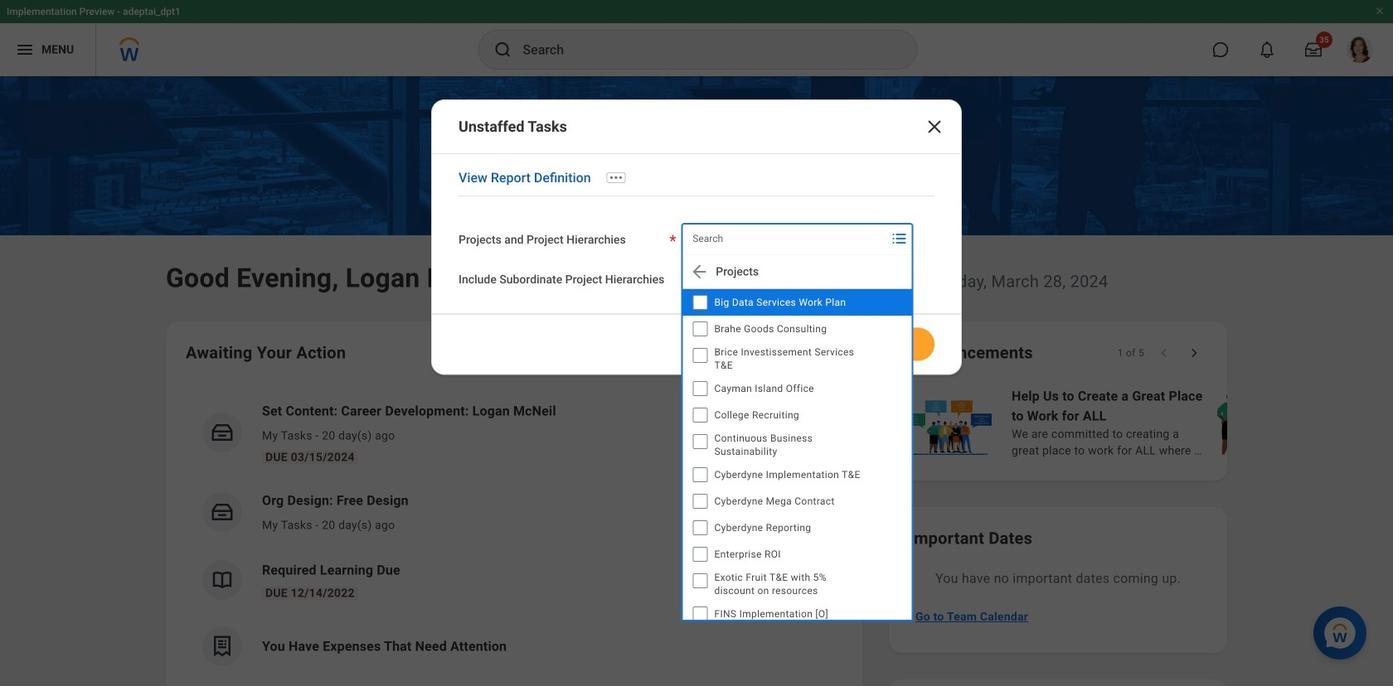 Task type: locate. For each thing, give the bounding box(es) containing it.
1 vertical spatial inbox image
[[210, 500, 235, 525]]

close environment banner image
[[1376, 6, 1386, 16]]

1 horizontal spatial list
[[903, 385, 1394, 461]]

dialog
[[431, 100, 962, 375]]

arrow left image
[[690, 262, 710, 282]]

inbox image
[[210, 421, 235, 446], [210, 500, 235, 525]]

book open image
[[210, 568, 235, 593]]

list
[[903, 385, 1394, 461], [186, 388, 843, 680]]

prompts image
[[890, 229, 910, 249]]

0 vertical spatial inbox image
[[210, 421, 235, 446]]

status
[[1118, 347, 1145, 360]]

Search field
[[682, 224, 886, 254]]

main content
[[0, 76, 1394, 687]]

0 horizontal spatial list
[[186, 388, 843, 680]]

banner
[[0, 0, 1394, 76]]



Task type: vqa. For each thing, say whether or not it's contained in the screenshot.
the right 'LIST'
yes



Task type: describe. For each thing, give the bounding box(es) containing it.
chevron right small image
[[1186, 345, 1203, 362]]

inbox large image
[[1306, 41, 1323, 58]]

x image
[[925, 117, 945, 137]]

dashboard expenses image
[[210, 635, 235, 660]]

chevron left small image
[[1157, 345, 1173, 362]]

search image
[[493, 40, 513, 60]]

2 inbox image from the top
[[210, 500, 235, 525]]

profile logan mcneil element
[[1337, 32, 1384, 68]]

1 inbox image from the top
[[210, 421, 235, 446]]

notifications large image
[[1259, 41, 1276, 58]]



